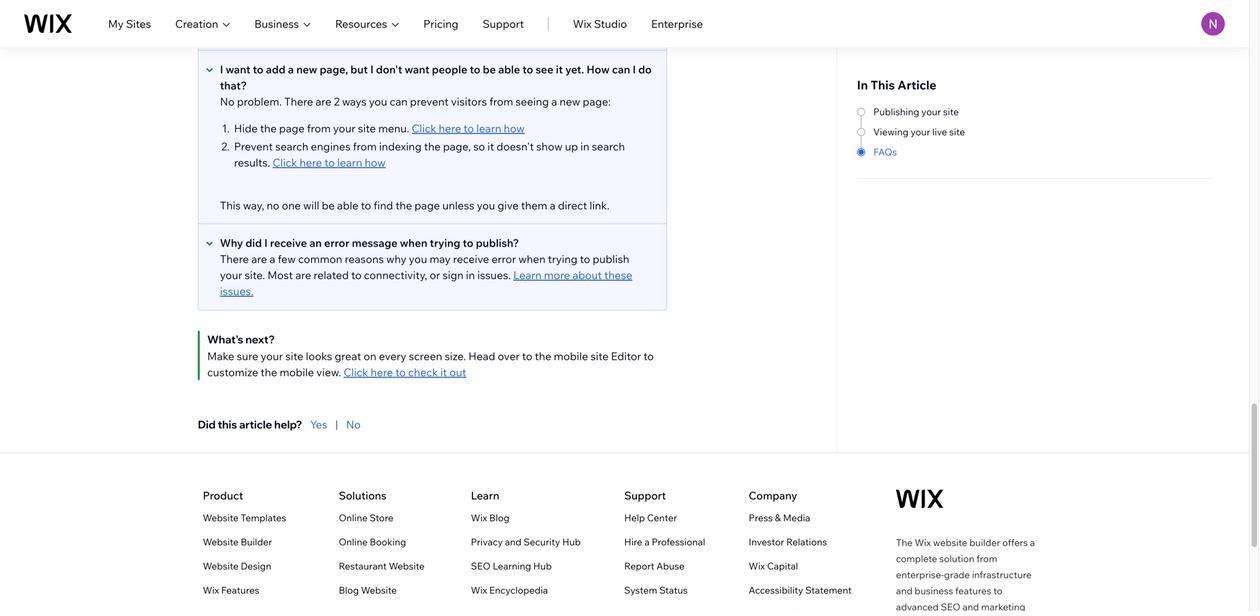 Task type: describe. For each thing, give the bounding box(es) containing it.
unless
[[443, 199, 475, 212]]

size.
[[445, 350, 466, 363]]

screen
[[409, 350, 443, 363]]

why
[[387, 253, 407, 266]]

a inside "the wix website builder offers a complete solution from enterprise-grade infrastructure and business features to advanced seo and marke"
[[1031, 537, 1036, 549]]

to left add
[[253, 63, 264, 76]]

accessibility statement link
[[749, 583, 852, 599]]

the right over
[[535, 350, 552, 363]]

blog inside wix blog link
[[490, 513, 510, 524]]

seo right optimizing
[[593, 9, 615, 22]]

issues. inside there are a few common reasons why you may receive error when trying to publish your site. most are related to connectivity, or sign in issues.
[[478, 269, 511, 282]]

site up live
[[944, 106, 960, 118]]

website builder
[[203, 537, 272, 548]]

product
[[203, 489, 243, 503]]

infrastructure
[[973, 570, 1032, 581]]

seo up ranking
[[342, 9, 364, 22]]

0 horizontal spatial and
[[505, 537, 522, 548]]

seo inside "the wix website builder offers a complete solution from enterprise-grade infrastructure and business features to advanced seo and marke"
[[941, 602, 961, 612]]

a right seeing
[[552, 95, 558, 108]]

wix studio
[[573, 17, 627, 31]]

i left "do" at the top of page
[[633, 63, 636, 76]]

capital
[[768, 561, 799, 573]]

1 horizontal spatial and
[[897, 586, 913, 597]]

a inside there are a few common reasons why you may receive error when trying to publish your site. most are related to connectivity, or sign in issues.
[[270, 253, 276, 266]]

wix for wix blog
[[471, 513, 488, 524]]

trying inside dropdown button
[[430, 236, 461, 250]]

resources
[[335, 17, 387, 31]]

engines.
[[490, 9, 532, 22]]

the wix website builder offers a complete solution from enterprise-grade infrastructure and business features to advanced seo and marke
[[897, 537, 1036, 612]]

a right hire at the bottom
[[645, 537, 650, 548]]

make
[[207, 350, 234, 363]]

i up that?
[[220, 63, 223, 76]]

to left see
[[523, 63, 534, 76]]

investor
[[749, 537, 785, 548]]

2 horizontal spatial on
[[439, 9, 452, 22]]

give
[[498, 199, 519, 212]]

about
[[573, 269, 602, 282]]

issues. inside learn more about these issues.
[[220, 285, 254, 298]]

hire
[[625, 537, 643, 548]]

show
[[537, 140, 563, 153]]

online store
[[339, 513, 394, 524]]

system
[[625, 585, 658, 597]]

doesn't
[[497, 140, 534, 153]]

website for website templates
[[203, 513, 239, 524]]

learn for learn
[[471, 489, 500, 503]]

your up engines
[[333, 122, 356, 135]]

new inside i want to add a new page, but i don't want people to be able to see it yet. how can i do that?
[[297, 63, 318, 76]]

visitors
[[451, 95, 487, 108]]

your right optimize
[[290, 9, 312, 22]]

professional
[[652, 537, 706, 548]]

i want to add a new page, but i don't want people to be able to see it yet. how can i do that? button
[[199, 61, 654, 94]]

will
[[303, 199, 320, 212]]

restaurant
[[339, 561, 387, 573]]

prevent
[[410, 95, 449, 108]]

sign
[[443, 269, 464, 282]]

to down engines
[[325, 156, 335, 169]]

your up live
[[922, 106, 942, 118]]

press
[[749, 513, 773, 524]]

people
[[432, 63, 468, 76]]

the down next? at the bottom left of the page
[[261, 366, 277, 379]]

2 horizontal spatial are
[[316, 95, 332, 108]]

error inside there are a few common reasons why you may receive error when trying to publish your site. most are related to connectivity, or sign in issues.
[[492, 253, 516, 266]]

hub inside seo learning hub link
[[534, 561, 552, 573]]

status
[[660, 585, 688, 597]]

learn more about these issues.
[[220, 269, 633, 298]]

or
[[430, 269, 440, 282]]

in inside there are a few common reasons why you may receive error when trying to publish your site. most are related to connectivity, or sign in issues.
[[466, 269, 475, 282]]

there inside there are a few common reasons why you may receive error when trying to publish your site. most are related to connectivity, or sign in issues.
[[220, 253, 249, 266]]

article
[[898, 77, 937, 93]]

optimize your site's seo to get it found on search engines. optimizing seo may also improve your site's ranking on search result pages.
[[220, 9, 639, 39]]

website builder link
[[203, 535, 272, 551]]

it inside "prevent search engines from indexing the page, so it doesn't show up in search results."
[[488, 140, 495, 153]]

encyclopedia
[[490, 585, 548, 597]]

live
[[933, 126, 948, 138]]

accessibility
[[749, 585, 804, 597]]

website for website builder
[[203, 537, 239, 548]]

hire a professional link
[[625, 535, 706, 551]]

publish?
[[476, 236, 519, 250]]

related
[[314, 269, 349, 282]]

templates
[[241, 513, 286, 524]]

most
[[268, 269, 293, 282]]

to up so
[[464, 122, 474, 135]]

your left live
[[911, 126, 931, 138]]

here for click here to learn more
[[523, 25, 545, 39]]

store
[[370, 513, 394, 524]]

0 vertical spatial this
[[871, 77, 896, 93]]

found
[[408, 9, 437, 22]]

search up the pages.
[[455, 9, 488, 22]]

seeing
[[516, 95, 549, 108]]

features
[[221, 585, 260, 597]]

the right find
[[396, 199, 412, 212]]

no
[[267, 199, 280, 212]]

hire a professional
[[625, 537, 706, 548]]

there are a few common reasons why you may receive error when trying to publish your site. most are related to connectivity, or sign in issues.
[[220, 253, 630, 282]]

1 vertical spatial page
[[415, 199, 440, 212]]

2 horizontal spatial you
[[477, 199, 495, 212]]

click here to learn more link
[[496, 25, 614, 39]]

receive inside there are a few common reasons why you may receive error when trying to publish your site. most are related to connectivity, or sign in issues.
[[453, 253, 489, 266]]

reasons
[[345, 253, 384, 266]]

complete
[[897, 553, 938, 565]]

features
[[956, 586, 992, 597]]

check
[[408, 366, 438, 379]]

1 horizontal spatial there
[[284, 95, 313, 108]]

head
[[469, 350, 496, 363]]

creation button
[[175, 16, 230, 32]]

error inside dropdown button
[[324, 236, 350, 250]]

search right prevent
[[275, 140, 309, 153]]

help
[[625, 513, 645, 524]]

relations
[[787, 537, 828, 548]]

seo learning hub
[[471, 561, 552, 573]]

click here to check it out
[[344, 366, 467, 379]]

0 vertical spatial you
[[369, 95, 388, 108]]

media
[[784, 513, 811, 524]]

1 horizontal spatial more
[[588, 25, 614, 39]]

1 vertical spatial can
[[390, 95, 408, 108]]

click here to learn how link for hide the page from your site menu.
[[412, 122, 525, 135]]

enterprise
[[652, 17, 703, 31]]

the right hide
[[260, 122, 277, 135]]

you inside there are a few common reasons why you may receive error when trying to publish your site. most are related to connectivity, or sign in issues.
[[409, 253, 427, 266]]

few
[[278, 253, 296, 266]]

no button
[[346, 417, 361, 433]]

click up "prevent search engines from indexing the page, so it doesn't show up in search results."
[[412, 122, 437, 135]]

in inside "prevent search engines from indexing the page, so it doesn't show up in search results."
[[581, 140, 590, 153]]

the inside "prevent search engines from indexing the page, so it doesn't show up in search results."
[[424, 140, 441, 153]]

no problem. there are 2 ways you can prevent visitors from seeing a new page:
[[220, 95, 611, 108]]

statement
[[806, 585, 852, 597]]

to left find
[[361, 199, 371, 212]]

business
[[915, 586, 954, 597]]

wix blog
[[471, 513, 510, 524]]

site left editor
[[591, 350, 609, 363]]

from inside "prevent search engines from indexing the page, so it doesn't show up in search results."
[[353, 140, 377, 153]]

1 horizontal spatial support
[[625, 489, 667, 503]]

from up engines
[[307, 122, 331, 135]]

design
[[241, 561, 272, 573]]

viewing your live site
[[874, 126, 966, 138]]

learn for how
[[337, 156, 362, 169]]

site left menu.
[[358, 122, 376, 135]]

enterprise link
[[652, 16, 703, 32]]

link.
[[590, 199, 610, 212]]

add
[[266, 63, 286, 76]]

more inside learn more about these issues.
[[544, 269, 571, 282]]

restaurant website
[[339, 561, 425, 573]]

click here to check it out link
[[344, 366, 467, 379]]

to down every
[[396, 366, 406, 379]]

to right people
[[470, 63, 481, 76]]

to up the about
[[580, 253, 591, 266]]

wix inside "the wix website builder offers a complete solution from enterprise-grade infrastructure and business features to advanced seo and marke"
[[915, 537, 932, 549]]

support link
[[483, 16, 524, 32]]

website down restaurant website "link"
[[361, 585, 397, 597]]

website templates link
[[203, 510, 286, 527]]

i right but
[[371, 63, 374, 76]]

what's
[[207, 333, 244, 347]]

learn more about these issues. link
[[220, 269, 633, 298]]

website for website design
[[203, 561, 239, 573]]

your right improve
[[286, 25, 308, 39]]



Task type: locate. For each thing, give the bounding box(es) containing it.
from left seeing
[[490, 95, 514, 108]]

may inside there are a few common reasons why you may receive error when trying to publish your site. most are related to connectivity, or sign in issues.
[[430, 253, 451, 266]]

my
[[108, 17, 124, 31]]

0 horizontal spatial issues.
[[220, 285, 254, 298]]

1 vertical spatial when
[[519, 253, 546, 266]]

how
[[587, 63, 610, 76]]

message
[[352, 236, 398, 250]]

website up website design
[[203, 537, 239, 548]]

error down publish?
[[492, 253, 516, 266]]

1 vertical spatial mobile
[[280, 366, 314, 379]]

wix for wix studio
[[573, 17, 592, 31]]

your inside there are a few common reasons why you may receive error when trying to publish your site. most are related to connectivity, or sign in issues.
[[220, 269, 242, 282]]

1 vertical spatial receive
[[453, 253, 489, 266]]

a right add
[[288, 63, 294, 76]]

page, inside i want to add a new page, but i don't want people to be able to see it yet. how can i do that?
[[320, 63, 348, 76]]

wix inside wix studio link
[[573, 17, 592, 31]]

these
[[605, 269, 633, 282]]

click here to learn how link for prevent search engines from indexing the page, so it doesn't show up in search results.
[[273, 156, 386, 169]]

and up learning
[[505, 537, 522, 548]]

are up site.
[[251, 253, 267, 266]]

1 horizontal spatial page,
[[443, 140, 471, 153]]

a right them
[[550, 199, 556, 212]]

wix for wix encyclopedia
[[471, 585, 488, 597]]

a left few
[[270, 253, 276, 266]]

0 vertical spatial page
[[279, 122, 305, 135]]

publishing
[[874, 106, 920, 118]]

learn inside learn more about these issues.
[[514, 269, 542, 282]]

2 vertical spatial are
[[296, 269, 311, 282]]

new right add
[[297, 63, 318, 76]]

from inside "the wix website builder offers a complete solution from enterprise-grade infrastructure and business features to advanced seo and marke"
[[977, 553, 998, 565]]

to down optimizing
[[547, 25, 558, 39]]

0 vertical spatial new
[[297, 63, 318, 76]]

1 vertical spatial are
[[251, 253, 267, 266]]

there down why
[[220, 253, 249, 266]]

wix inside wix encyclopedia link
[[471, 585, 488, 597]]

in
[[858, 77, 869, 93]]

1 online from the top
[[339, 513, 368, 524]]

in right up
[[581, 140, 590, 153]]

1 horizontal spatial want
[[405, 63, 430, 76]]

wix for wix capital
[[749, 561, 766, 573]]

it
[[398, 9, 405, 22], [556, 63, 563, 76], [488, 140, 495, 153], [441, 366, 447, 379]]

0 horizontal spatial there
[[220, 253, 249, 266]]

0 horizontal spatial trying
[[430, 236, 461, 250]]

able left see
[[499, 63, 521, 76]]

0 vertical spatial there
[[284, 95, 313, 108]]

on up the result
[[439, 9, 452, 22]]

click for click here to learn more
[[496, 25, 520, 39]]

online down solutions in the bottom of the page
[[339, 513, 368, 524]]

1 vertical spatial learn
[[471, 489, 500, 503]]

it inside i want to add a new page, but i don't want people to be able to see it yet. how can i do that?
[[556, 63, 563, 76]]

wix inside wix blog link
[[471, 513, 488, 524]]

website down booking
[[389, 561, 425, 573]]

1 horizontal spatial mobile
[[554, 350, 589, 363]]

0 vertical spatial support
[[483, 17, 524, 31]]

1 horizontal spatial can
[[612, 63, 631, 76]]

0 vertical spatial error
[[324, 236, 350, 250]]

wix for wix features
[[203, 585, 219, 597]]

0 vertical spatial page,
[[320, 63, 348, 76]]

seo learning hub link
[[471, 559, 552, 575]]

blog up privacy
[[490, 513, 510, 524]]

0 vertical spatial be
[[483, 63, 496, 76]]

2 want from the left
[[405, 63, 430, 76]]

grade
[[945, 570, 971, 581]]

1 horizontal spatial learn
[[514, 269, 542, 282]]

online for online booking
[[339, 537, 368, 548]]

1 vertical spatial online
[[339, 537, 368, 548]]

wix up complete
[[915, 537, 932, 549]]

see
[[536, 63, 554, 76]]

wix left encyclopedia
[[471, 585, 488, 597]]

page, left so
[[443, 140, 471, 153]]

0 horizontal spatial be
[[322, 199, 335, 212]]

1 vertical spatial hub
[[534, 561, 552, 573]]

click here to learn how link up so
[[412, 122, 525, 135]]

results.
[[234, 156, 270, 169]]

i
[[220, 63, 223, 76], [371, 63, 374, 76], [633, 63, 636, 76], [265, 236, 268, 250]]

0 vertical spatial learn
[[514, 269, 542, 282]]

1 vertical spatial page,
[[443, 140, 471, 153]]

0 horizontal spatial this
[[220, 199, 241, 212]]

page, for so
[[443, 140, 471, 153]]

restaurant website link
[[339, 559, 425, 575]]

0 vertical spatial in
[[581, 140, 590, 153]]

find
[[374, 199, 393, 212]]

learn for more
[[560, 25, 585, 39]]

search right up
[[592, 140, 625, 153]]

site's up ranking
[[314, 9, 339, 22]]

your inside make sure your site looks great on every screen size. head over to the mobile site editor to customize the mobile view.
[[261, 350, 283, 363]]

no down that?
[[220, 95, 235, 108]]

1 vertical spatial be
[[322, 199, 335, 212]]

learn for learn more about these issues.
[[514, 269, 542, 282]]

trying inside there are a few common reasons why you may receive error when trying to publish your site. most are related to connectivity, or sign in issues.
[[548, 253, 578, 266]]

0 horizontal spatial learn
[[337, 156, 362, 169]]

common
[[298, 253, 343, 266]]

click for click here to check it out
[[344, 366, 368, 379]]

to inside the "optimize your site's seo to get it found on search engines. optimizing seo may also improve your site's ranking on search result pages."
[[367, 9, 377, 22]]

support
[[483, 17, 524, 31], [625, 489, 667, 503]]

receive up few
[[270, 236, 307, 250]]

0 horizontal spatial you
[[369, 95, 388, 108]]

2 horizontal spatial and
[[963, 602, 980, 612]]

you
[[369, 95, 388, 108], [477, 199, 495, 212], [409, 253, 427, 266]]

1 vertical spatial issues.
[[220, 285, 254, 298]]

to inside "the wix website builder offers a complete solution from enterprise-grade infrastructure and business features to advanced seo and marke"
[[994, 586, 1003, 597]]

1 vertical spatial you
[[477, 199, 495, 212]]

search down found
[[393, 25, 427, 39]]

0 horizontal spatial receive
[[270, 236, 307, 250]]

0 horizontal spatial page
[[279, 122, 305, 135]]

investor relations
[[749, 537, 828, 548]]

click here to learn more
[[496, 25, 614, 39]]

and
[[505, 537, 522, 548], [897, 586, 913, 597], [963, 602, 980, 612]]

hub right "security"
[[563, 537, 581, 548]]

when inside there are a few common reasons why you may receive error when trying to publish your site. most are related to connectivity, or sign in issues.
[[519, 253, 546, 266]]

2 online from the top
[[339, 537, 368, 548]]

1 horizontal spatial able
[[499, 63, 521, 76]]

site left looks
[[286, 350, 304, 363]]

0 vertical spatial hub
[[563, 537, 581, 548]]

pricing link
[[424, 16, 459, 32]]

online up restaurant
[[339, 537, 368, 548]]

get
[[379, 9, 396, 22]]

0 horizontal spatial hub
[[534, 561, 552, 573]]

page,
[[320, 63, 348, 76], [443, 140, 471, 153]]

make sure your site looks great on every screen size. head over to the mobile site editor to customize the mobile view.
[[207, 350, 654, 379]]

it right the get
[[398, 9, 405, 22]]

ranking
[[338, 25, 376, 39]]

issues. down site.
[[220, 285, 254, 298]]

ways
[[342, 95, 367, 108]]

0 horizontal spatial support
[[483, 17, 524, 31]]

page down "problem."
[[279, 122, 305, 135]]

1 vertical spatial learn
[[477, 122, 502, 135]]

more left the about
[[544, 269, 571, 282]]

learn up so
[[477, 122, 502, 135]]

i want to add a new page, but i don't want people to be able to see it yet. how can i do that?
[[220, 63, 652, 92]]

seo inside seo learning hub link
[[471, 561, 491, 573]]

did
[[198, 418, 216, 432]]

can right how
[[612, 63, 631, 76]]

1 vertical spatial how
[[365, 156, 386, 169]]

more
[[588, 25, 614, 39], [544, 269, 571, 282]]

wix logo, homepage image
[[897, 490, 944, 509]]

1 vertical spatial error
[[492, 253, 516, 266]]

online inside online store link
[[339, 513, 368, 524]]

no right |
[[346, 418, 361, 432]]

be inside i want to add a new page, but i don't want people to be able to see it yet. how can i do that?
[[483, 63, 496, 76]]

learn up wix blog
[[471, 489, 500, 503]]

1 vertical spatial on
[[378, 25, 391, 39]]

0 vertical spatial how
[[504, 122, 525, 135]]

1 want from the left
[[226, 63, 251, 76]]

be up "visitors"
[[483, 63, 496, 76]]

improve
[[243, 25, 284, 39]]

page, for but
[[320, 63, 348, 76]]

yet.
[[566, 63, 585, 76]]

no for no
[[346, 418, 361, 432]]

out
[[450, 366, 467, 379]]

how
[[504, 122, 525, 135], [365, 156, 386, 169]]

learn down engines
[[337, 156, 362, 169]]

there
[[284, 95, 313, 108], [220, 253, 249, 266]]

can inside i want to add a new page, but i don't want people to be able to see it yet. how can i do that?
[[612, 63, 631, 76]]

1 vertical spatial site's
[[311, 25, 336, 39]]

0 horizontal spatial more
[[544, 269, 571, 282]]

0 vertical spatial blog
[[490, 513, 510, 524]]

site right live
[[950, 126, 966, 138]]

on inside make sure your site looks great on every screen size. head over to the mobile site editor to customize the mobile view.
[[364, 350, 377, 363]]

blog inside blog website link
[[339, 585, 359, 597]]

no for no problem. there are 2 ways you can prevent visitors from seeing a new page:
[[220, 95, 235, 108]]

mobile
[[554, 350, 589, 363], [280, 366, 314, 379]]

0 vertical spatial issues.
[[478, 269, 511, 282]]

1 vertical spatial no
[[346, 418, 361, 432]]

site.
[[245, 269, 265, 282]]

an
[[310, 236, 322, 250]]

1 horizontal spatial no
[[346, 418, 361, 432]]

1 vertical spatial able
[[337, 199, 359, 212]]

to left publish?
[[463, 236, 474, 250]]

receive
[[270, 236, 307, 250], [453, 253, 489, 266]]

i right did
[[265, 236, 268, 250]]

page, inside "prevent search engines from indexing the page, so it doesn't show up in search results."
[[443, 140, 471, 153]]

0 vertical spatial click here to learn how link
[[412, 122, 525, 135]]

booking
[[370, 537, 406, 548]]

my sites
[[108, 17, 151, 31]]

learn
[[514, 269, 542, 282], [471, 489, 500, 503]]

1 horizontal spatial in
[[581, 140, 590, 153]]

website templates
[[203, 513, 286, 524]]

optimizing
[[535, 9, 590, 22]]

0 vertical spatial more
[[588, 25, 614, 39]]

trying up there are a few common reasons why you may receive error when trying to publish your site. most are related to connectivity, or sign in issues. on the left top of page
[[430, 236, 461, 250]]

to left the get
[[367, 9, 377, 22]]

problem.
[[237, 95, 282, 108]]

blog website link
[[339, 583, 397, 599]]

receive up sign
[[453, 253, 489, 266]]

offers
[[1003, 537, 1029, 549]]

the right indexing
[[424, 140, 441, 153]]

want right don't
[[405, 63, 430, 76]]

1 horizontal spatial issues.
[[478, 269, 511, 282]]

1 vertical spatial new
[[560, 95, 581, 108]]

0 vertical spatial when
[[400, 236, 428, 250]]

seo down privacy
[[471, 561, 491, 573]]

on down the get
[[378, 25, 391, 39]]

click down engines.
[[496, 25, 520, 39]]

0 vertical spatial and
[[505, 537, 522, 548]]

receive inside dropdown button
[[270, 236, 307, 250]]

0 vertical spatial online
[[339, 513, 368, 524]]

when inside dropdown button
[[400, 236, 428, 250]]

1 vertical spatial blog
[[339, 585, 359, 597]]

are left 2
[[316, 95, 332, 108]]

help?
[[274, 418, 302, 432]]

online for online store
[[339, 513, 368, 524]]

1 horizontal spatial are
[[296, 269, 311, 282]]

more up how
[[588, 25, 614, 39]]

so
[[474, 140, 485, 153]]

1 horizontal spatial click here to learn how link
[[412, 122, 525, 135]]

1 vertical spatial in
[[466, 269, 475, 282]]

hide the page from your site menu. click here to learn how
[[234, 122, 525, 135]]

customize
[[207, 366, 258, 379]]

creation
[[175, 17, 218, 31]]

your left site.
[[220, 269, 242, 282]]

here for click here to check it out
[[371, 366, 393, 379]]

in right sign
[[466, 269, 475, 282]]

wix inside 'wix capital' link
[[749, 561, 766, 573]]

0 horizontal spatial are
[[251, 253, 267, 266]]

0 horizontal spatial want
[[226, 63, 251, 76]]

a
[[288, 63, 294, 76], [552, 95, 558, 108], [550, 199, 556, 212], [270, 253, 276, 266], [645, 537, 650, 548], [1031, 537, 1036, 549]]

website inside "link"
[[389, 561, 425, 573]]

0 horizontal spatial mobile
[[280, 366, 314, 379]]

did this article help?
[[198, 418, 302, 432]]

may left enterprise link
[[618, 9, 639, 22]]

1 vertical spatial there
[[220, 253, 249, 266]]

to right editor
[[644, 350, 654, 363]]

click for click here to learn how
[[273, 156, 297, 169]]

1 horizontal spatial when
[[519, 253, 546, 266]]

1 vertical spatial trying
[[548, 253, 578, 266]]

&
[[775, 513, 782, 524]]

website up wix features
[[203, 561, 239, 573]]

to
[[367, 9, 377, 22], [547, 25, 558, 39], [253, 63, 264, 76], [470, 63, 481, 76], [523, 63, 534, 76], [464, 122, 474, 135], [325, 156, 335, 169], [361, 199, 371, 212], [463, 236, 474, 250], [580, 253, 591, 266], [352, 269, 362, 282], [523, 350, 533, 363], [644, 350, 654, 363], [396, 366, 406, 379], [994, 586, 1003, 597]]

website design
[[203, 561, 272, 573]]

website design link
[[203, 559, 272, 575]]

from down builder
[[977, 553, 998, 565]]

1 vertical spatial and
[[897, 586, 913, 597]]

1 horizontal spatial blog
[[490, 513, 510, 524]]

you down why did i receive an error message when trying to publish? dropdown button
[[409, 253, 427, 266]]

viewing
[[874, 126, 909, 138]]

2 vertical spatial and
[[963, 602, 980, 612]]

1 horizontal spatial may
[[618, 9, 639, 22]]

hub inside privacy and security hub link
[[563, 537, 581, 548]]

the
[[897, 537, 913, 549]]

from down hide the page from your site menu. click here to learn how
[[353, 140, 377, 153]]

able inside i want to add a new page, but i don't want people to be able to see it yet. how can i do that?
[[499, 63, 521, 76]]

here down engines
[[300, 156, 322, 169]]

0 horizontal spatial may
[[430, 253, 451, 266]]

to down infrastructure at the right bottom
[[994, 586, 1003, 597]]

this way, no one will be able to find the page unless you give them a direct link.
[[220, 199, 610, 212]]

1 horizontal spatial this
[[871, 77, 896, 93]]

blog down restaurant
[[339, 585, 359, 597]]

0 vertical spatial mobile
[[554, 350, 589, 363]]

a inside i want to add a new page, but i don't want people to be able to see it yet. how can i do that?
[[288, 63, 294, 76]]

wix inside wix features link
[[203, 585, 219, 597]]

it inside the "optimize your site's seo to get it found on search engines. optimizing seo may also improve your site's ranking on search result pages."
[[398, 9, 405, 22]]

0 horizontal spatial when
[[400, 236, 428, 250]]

click right results. at the top of the page
[[273, 156, 297, 169]]

online inside online booking link
[[339, 537, 368, 548]]

privacy and security hub
[[471, 537, 581, 548]]

security
[[524, 537, 561, 548]]

solution
[[940, 553, 975, 565]]

0 vertical spatial can
[[612, 63, 631, 76]]

mobile down looks
[[280, 366, 314, 379]]

0 vertical spatial trying
[[430, 236, 461, 250]]

to right over
[[523, 350, 533, 363]]

it right see
[[556, 63, 563, 76]]

here down "visitors"
[[439, 122, 462, 135]]

be
[[483, 63, 496, 76], [322, 199, 335, 212]]

hub down "security"
[[534, 561, 552, 573]]

0 vertical spatial site's
[[314, 9, 339, 22]]

wix left capital
[[749, 561, 766, 573]]

pages.
[[460, 25, 493, 39]]

tip:
[[220, 9, 239, 22]]

site
[[944, 106, 960, 118], [358, 122, 376, 135], [950, 126, 966, 138], [286, 350, 304, 363], [591, 350, 609, 363]]

press & media link
[[749, 510, 811, 527]]

able left find
[[337, 199, 359, 212]]

mobile left editor
[[554, 350, 589, 363]]

on right great
[[364, 350, 377, 363]]

don't
[[376, 63, 403, 76]]

website down product
[[203, 513, 239, 524]]

1 horizontal spatial hub
[[563, 537, 581, 548]]

0 vertical spatial no
[[220, 95, 235, 108]]

this right in
[[871, 77, 896, 93]]

1 vertical spatial this
[[220, 199, 241, 212]]

wix left features at the left bottom of the page
[[203, 585, 219, 597]]

error
[[324, 236, 350, 250], [492, 253, 516, 266]]

system status
[[625, 585, 688, 597]]

wix encyclopedia link
[[471, 583, 548, 599]]

page left unless
[[415, 199, 440, 212]]

sure
[[237, 350, 258, 363]]

studio
[[594, 17, 627, 31]]

0 horizontal spatial able
[[337, 199, 359, 212]]

0 vertical spatial able
[[499, 63, 521, 76]]

1 horizontal spatial new
[[560, 95, 581, 108]]

0 horizontal spatial error
[[324, 236, 350, 250]]

here for click here to learn how
[[300, 156, 322, 169]]

to down reasons
[[352, 269, 362, 282]]

it left out
[[441, 366, 447, 379]]

why
[[220, 236, 243, 250]]

accessibility statement
[[749, 585, 852, 597]]

wix features link
[[203, 583, 260, 599]]

that?
[[220, 79, 247, 92]]

0 horizontal spatial how
[[365, 156, 386, 169]]

2 vertical spatial on
[[364, 350, 377, 363]]

2 vertical spatial you
[[409, 253, 427, 266]]

profile image image
[[1202, 12, 1226, 36]]

may inside the "optimize your site's seo to get it found on search engines. optimizing seo may also improve your site's ranking on search result pages."
[[618, 9, 639, 22]]

how up doesn't
[[504, 122, 525, 135]]

2 vertical spatial learn
[[337, 156, 362, 169]]

enterprise-
[[897, 570, 945, 581]]

page:
[[583, 95, 611, 108]]



Task type: vqa. For each thing, say whether or not it's contained in the screenshot.


